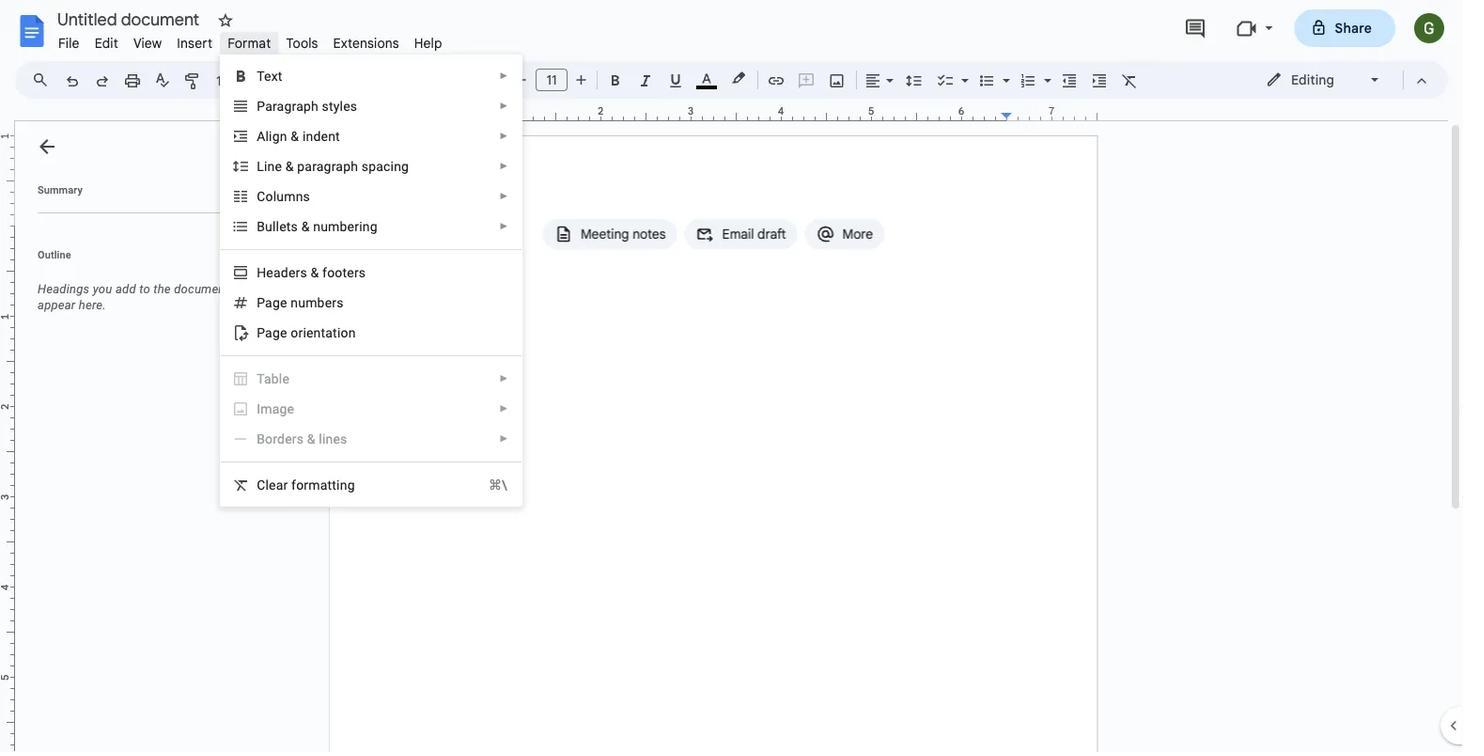 Task type: vqa. For each thing, say whether or not it's contained in the screenshot.
n
yes



Task type: locate. For each thing, give the bounding box(es) containing it.
c
[[257, 477, 266, 493]]

n up bulle t s & numbering
[[296, 188, 303, 204]]

page down page n u mbers on the top of page
[[257, 325, 287, 340]]

& right lign
[[291, 128, 299, 144]]

page n u mbers
[[257, 295, 344, 310]]

headings
[[38, 282, 90, 296]]

highlight color image
[[729, 67, 749, 89]]

top margin image
[[0, 136, 14, 231]]

footers
[[323, 265, 366, 280]]

a lign & indent
[[257, 128, 340, 144]]

menu item
[[232, 400, 509, 418]]

Font size field
[[536, 69, 575, 92]]

line & paragraph spacing l element
[[257, 158, 415, 174]]

page left "u"
[[257, 295, 287, 310]]

lines
[[319, 431, 347, 447]]

clear formatting c element
[[257, 477, 361, 493]]

application
[[0, 0, 1464, 752]]

page
[[257, 295, 287, 310], [257, 325, 287, 340]]

columns n element
[[257, 188, 316, 204]]

help
[[414, 35, 442, 51]]

n left mbers
[[291, 295, 298, 310]]

page orientation 3 element
[[257, 325, 362, 340]]

table
[[257, 371, 290, 386]]

bullets & numbering t element
[[257, 219, 383, 234]]

page for page n u mbers
[[257, 295, 287, 310]]

eaders
[[266, 265, 307, 280]]

►
[[499, 71, 509, 81], [499, 101, 509, 111], [499, 131, 509, 141], [499, 161, 509, 172], [499, 191, 509, 202], [499, 221, 509, 232], [499, 373, 509, 384], [499, 403, 509, 414], [499, 433, 509, 444]]

0 vertical spatial s
[[303, 188, 310, 204]]

s right colum
[[303, 188, 310, 204]]

1 vertical spatial n
[[291, 295, 298, 310]]

i
[[257, 401, 261, 416]]

h eaders & footers
[[257, 265, 366, 280]]

editing button
[[1253, 66, 1395, 94]]

& for eaders
[[311, 265, 319, 280]]

menu bar
[[51, 24, 450, 55]]

line & paragraph spacing image
[[904, 67, 925, 93]]

1 horizontal spatial s
[[303, 188, 310, 204]]

menu item containing i
[[232, 400, 509, 418]]

⌘\
[[489, 477, 508, 493]]

here.
[[79, 298, 106, 312]]

main toolbar
[[55, 0, 1199, 534]]

to
[[139, 282, 150, 296]]

view
[[133, 35, 162, 51]]

align & indent image
[[863, 67, 885, 93]]

► inside table 'menu item'
[[499, 373, 509, 384]]

view menu item
[[126, 32, 169, 54]]

will
[[233, 282, 251, 296]]

2 page from the top
[[257, 325, 287, 340]]

spacing
[[362, 158, 409, 174]]

summary
[[38, 184, 83, 196]]

styles
[[322, 98, 357, 114]]

s
[[303, 188, 310, 204], [291, 219, 298, 234]]

&
[[291, 128, 299, 144], [285, 158, 294, 174], [301, 219, 310, 234], [311, 265, 319, 280], [307, 431, 316, 447]]

1 vertical spatial page
[[257, 325, 287, 340]]

borders & lines
[[257, 431, 347, 447]]

bulle
[[257, 219, 287, 234]]

ine
[[264, 158, 282, 174]]

aragraph
[[265, 98, 319, 114]]

align & indent a element
[[257, 128, 346, 144]]

document
[[174, 282, 229, 296]]

s right bulle
[[291, 219, 298, 234]]

0 vertical spatial page
[[257, 295, 287, 310]]

9 ► from the top
[[499, 433, 509, 444]]

3 ► from the top
[[499, 131, 509, 141]]

1 vertical spatial s
[[291, 219, 298, 234]]

format
[[228, 35, 271, 51]]

& right ine
[[285, 158, 294, 174]]

age
[[272, 401, 294, 416]]

a
[[257, 128, 266, 144]]

outline heading
[[15, 247, 271, 274]]

application containing share
[[0, 0, 1464, 752]]

0 vertical spatial n
[[296, 188, 303, 204]]

1 page from the top
[[257, 295, 287, 310]]

lear
[[266, 477, 288, 493]]

8 ► from the top
[[499, 403, 509, 414]]

& right eaders
[[311, 265, 319, 280]]

lign
[[266, 128, 287, 144]]

5 ► from the top
[[499, 191, 509, 202]]

extensions menu item
[[326, 32, 407, 54]]

bulle t s & numbering
[[257, 219, 378, 234]]

menu bar containing file
[[51, 24, 450, 55]]

& left lines
[[307, 431, 316, 447]]

outline
[[38, 249, 71, 260]]

l
[[257, 158, 264, 174]]

s for n
[[303, 188, 310, 204]]

n for u
[[291, 295, 298, 310]]

menu item inside menu
[[232, 400, 509, 418]]

7 ► from the top
[[499, 373, 509, 384]]

you
[[93, 282, 112, 296]]

s for t
[[291, 219, 298, 234]]

0 horizontal spatial s
[[291, 219, 298, 234]]

n
[[296, 188, 303, 204], [291, 295, 298, 310]]

u
[[298, 295, 306, 310]]

insert menu item
[[169, 32, 220, 54]]

p
[[257, 98, 265, 114]]

numbering
[[313, 219, 378, 234]]

4 ► from the top
[[499, 161, 509, 172]]

text s element
[[257, 68, 288, 84]]

borders
[[257, 431, 304, 447]]

menu
[[220, 55, 523, 507]]

6 ► from the top
[[499, 221, 509, 232]]

table 2 element
[[257, 371, 295, 386]]

paragraph styles p element
[[257, 98, 363, 114]]

1 ► from the top
[[499, 71, 509, 81]]

edit menu item
[[87, 32, 126, 54]]

mbers
[[306, 295, 344, 310]]

2 ► from the top
[[499, 101, 509, 111]]



Task type: describe. For each thing, give the bounding box(es) containing it.
table menu item
[[232, 369, 509, 388]]

i m age
[[257, 401, 294, 416]]

& for lign
[[291, 128, 299, 144]]

p aragraph styles
[[257, 98, 357, 114]]

menu containing text
[[220, 55, 523, 507]]

► for a lign & indent
[[499, 131, 509, 141]]

t
[[287, 219, 291, 234]]

add
[[116, 282, 136, 296]]

help menu item
[[407, 32, 450, 54]]

► for p aragraph styles
[[499, 101, 509, 111]]

paragraph
[[297, 158, 358, 174]]

& inside menu item
[[307, 431, 316, 447]]

share
[[1335, 20, 1372, 36]]

Zoom field
[[209, 67, 279, 95]]

colum n s
[[257, 188, 310, 204]]

format menu item
[[220, 32, 279, 54]]

& right t
[[301, 219, 310, 234]]

summary heading
[[38, 182, 83, 197]]

► for age
[[499, 403, 509, 414]]

Zoom text field
[[212, 68, 257, 94]]

page for page orientation
[[257, 325, 287, 340]]

menu bar inside menu bar banner
[[51, 24, 450, 55]]

► for s & numbering
[[499, 221, 509, 232]]

page numbers u element
[[257, 295, 349, 310]]

headers & footers h element
[[257, 265, 372, 280]]

Font size text field
[[537, 69, 567, 91]]

insert image image
[[827, 67, 848, 93]]

► for l ine & paragraph spacing
[[499, 161, 509, 172]]

⌘backslash element
[[466, 476, 508, 494]]

page orientation
[[257, 325, 356, 340]]

headings you add to the document will appear here.
[[38, 282, 251, 312]]

file menu item
[[51, 32, 87, 54]]

borders & lines menu item
[[232, 430, 509, 448]]

h
[[257, 265, 266, 280]]

n for s
[[296, 188, 303, 204]]

document outline element
[[15, 121, 271, 752]]

image m element
[[257, 401, 300, 416]]

► for s
[[499, 191, 509, 202]]

orientation
[[291, 325, 356, 340]]

c lear formatting
[[257, 477, 355, 493]]

indent
[[303, 128, 340, 144]]

l ine & paragraph spacing
[[257, 158, 409, 174]]

text color image
[[697, 67, 717, 89]]

mode and view toolbar
[[1252, 61, 1437, 99]]

tools menu item
[[279, 32, 326, 54]]

insert
[[177, 35, 213, 51]]

► inside borders & lines menu item
[[499, 433, 509, 444]]

share button
[[1295, 9, 1396, 47]]

formatting
[[292, 477, 355, 493]]

Star checkbox
[[212, 8, 239, 34]]

left margin image
[[331, 106, 426, 120]]

Rename text field
[[51, 8, 211, 30]]

m
[[261, 401, 272, 416]]

file
[[58, 35, 80, 51]]

colum
[[257, 188, 296, 204]]

the
[[153, 282, 171, 296]]

& for ine
[[285, 158, 294, 174]]

borders & lines q element
[[257, 431, 353, 447]]

right margin image
[[1002, 106, 1097, 120]]

menu bar banner
[[0, 0, 1464, 752]]

extensions
[[333, 35, 399, 51]]

edit
[[95, 35, 118, 51]]

tools
[[286, 35, 318, 51]]

Menus field
[[24, 67, 65, 93]]

editing
[[1292, 71, 1335, 88]]

appear
[[38, 298, 76, 312]]

text
[[257, 68, 283, 84]]



